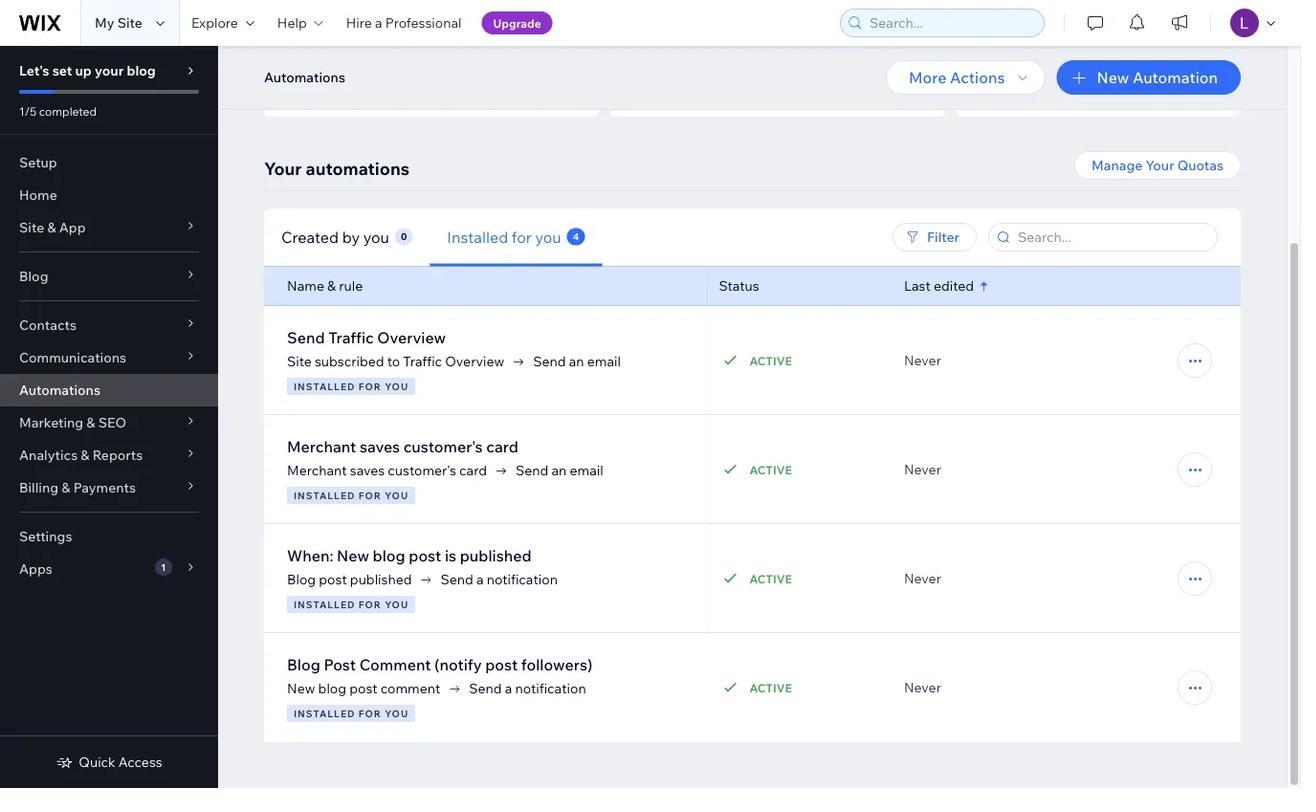 Task type: vqa. For each thing, say whether or not it's contained in the screenshot.
set up automation button
yes



Task type: locate. For each thing, give the bounding box(es) containing it.
analytics & reports
[[19, 447, 143, 464]]

notification up followers)
[[487, 571, 558, 588]]

1 vertical spatial send a notification
[[469, 680, 586, 697]]

installed for you up when:
[[294, 489, 409, 501]]

merchant down "subscribed"
[[287, 437, 356, 456]]

installed for you down "subscribed"
[[294, 380, 409, 392]]

1 automation from the left
[[350, 68, 425, 85]]

for down "subscribed"
[[359, 380, 382, 392]]

0 vertical spatial notification
[[487, 571, 558, 588]]

4 for from the top
[[359, 708, 382, 720]]

blog left post in the bottom of the page
[[287, 655, 320, 675]]

analytics
[[19, 447, 78, 464]]

1 horizontal spatial an
[[569, 353, 584, 370]]

blog post published
[[287, 571, 412, 588]]

list
[[264, 0, 1301, 117]]

1 horizontal spatial you
[[535, 227, 561, 246]]

automations up marketing
[[19, 382, 100, 399]]

3 installed from the top
[[294, 599, 355, 610]]

merchant saves customer's card up when: new blog post is published
[[287, 462, 487, 479]]

professional
[[385, 14, 462, 31]]

status
[[719, 277, 759, 294]]

2 vertical spatial blog
[[318, 680, 346, 697]]

3 installed for you from the top
[[294, 599, 409, 610]]

0 horizontal spatial site
[[19, 219, 44, 236]]

blog down post in the bottom of the page
[[318, 680, 346, 697]]

blog
[[19, 268, 48, 285], [287, 571, 316, 588], [287, 655, 320, 675]]

1 vertical spatial overview
[[445, 353, 504, 370]]

manage your quotas button
[[1075, 151, 1241, 180]]

1 vertical spatial an
[[552, 462, 567, 479]]

blog inside popup button
[[19, 268, 48, 285]]

1 vertical spatial merchant
[[287, 462, 347, 479]]

2 vertical spatial site
[[287, 353, 312, 370]]

installed for you for post
[[294, 708, 409, 720]]

2 installed from the top
[[294, 489, 355, 501]]

comment
[[381, 680, 440, 697]]

(notify
[[435, 655, 482, 675]]

marketing & seo button
[[0, 407, 218, 439]]

installed for you
[[447, 227, 561, 246]]

1 horizontal spatial a
[[477, 571, 484, 588]]

0 horizontal spatial automation
[[350, 68, 425, 85]]

post
[[409, 546, 441, 565], [319, 571, 347, 588], [485, 655, 518, 675], [349, 680, 378, 697]]

installed for blog
[[294, 708, 355, 720]]

0 vertical spatial merchant
[[287, 437, 356, 456]]

site down the home
[[19, 219, 44, 236]]

1 vertical spatial merchant saves customer's card
[[287, 462, 487, 479]]

0 vertical spatial blog
[[127, 62, 156, 79]]

traffic up "subscribed"
[[328, 328, 374, 347]]

tab list containing created by you
[[264, 208, 761, 266]]

saves down to
[[360, 437, 400, 456]]

0 horizontal spatial you
[[363, 227, 389, 246]]

1 your from the left
[[1146, 157, 1175, 174]]

& left seo on the left of page
[[86, 414, 95, 431]]

search... field down manage
[[1012, 224, 1211, 251]]

for down new blog post comment
[[359, 708, 382, 720]]

send a notification for followers)
[[469, 680, 586, 697]]

a down blog post comment (notify post followers)
[[505, 680, 512, 697]]

1 horizontal spatial automations
[[264, 69, 345, 86]]

active for blog post comment (notify post followers)
[[750, 681, 792, 695]]

4 you from the top
[[385, 708, 409, 720]]

blog inside the sidebar element
[[127, 62, 156, 79]]

watch now button
[[980, 62, 1104, 91]]

you up when: new blog post is published
[[385, 489, 409, 501]]

0 vertical spatial new
[[1097, 68, 1129, 87]]

1 vertical spatial notification
[[515, 680, 586, 697]]

email
[[587, 353, 621, 370], [570, 462, 604, 479]]

post down when:
[[319, 571, 347, 588]]

you
[[363, 227, 389, 246], [535, 227, 561, 246]]

& for name
[[327, 277, 336, 294]]

0 vertical spatial send a notification
[[441, 571, 558, 588]]

installed for you
[[294, 380, 409, 392], [294, 489, 409, 501], [294, 599, 409, 610], [294, 708, 409, 720]]

you for blog
[[385, 599, 409, 610]]

1 you from the top
[[385, 380, 409, 392]]

1 vertical spatial send an email
[[516, 462, 604, 479]]

you for created by you
[[363, 227, 389, 246]]

2 you from the left
[[535, 227, 561, 246]]

&
[[47, 219, 56, 236], [327, 277, 336, 294], [86, 414, 95, 431], [81, 447, 90, 464], [61, 479, 70, 496]]

2 never from the top
[[904, 461, 941, 478]]

& left the rule
[[327, 277, 336, 294]]

post right (notify on the left bottom of the page
[[485, 655, 518, 675]]

merchant saves customer's card
[[287, 437, 518, 456], [287, 462, 487, 479]]

1 horizontal spatial site
[[117, 14, 142, 31]]

overview right to
[[445, 353, 504, 370]]

2 horizontal spatial site
[[287, 353, 312, 370]]

0 vertical spatial overview
[[377, 328, 446, 347]]

notification for published
[[487, 571, 558, 588]]

overview up site subscribed to traffic overview
[[377, 328, 446, 347]]

installed for send
[[294, 380, 355, 392]]

you down when: new blog post is published
[[385, 599, 409, 610]]

blog
[[127, 62, 156, 79], [373, 546, 405, 565], [318, 680, 346, 697]]

saves up when: new blog post is published
[[350, 462, 385, 479]]

blog down when:
[[287, 571, 316, 588]]

traffic right to
[[403, 353, 442, 370]]

a
[[375, 14, 382, 31], [477, 571, 484, 588], [505, 680, 512, 697]]

send an email for merchant saves customer's card
[[516, 462, 604, 479]]

created
[[281, 227, 339, 246]]

for
[[512, 227, 532, 246]]

2 horizontal spatial blog
[[373, 546, 405, 565]]

settings
[[19, 528, 72, 545]]

installed down blog post published
[[294, 599, 355, 610]]

blog for blog post comment (notify post followers)
[[287, 655, 320, 675]]

marketing
[[19, 414, 83, 431]]

sidebar element
[[0, 46, 218, 788]]

0 vertical spatial automations
[[264, 69, 345, 86]]

new inside button
[[1097, 68, 1129, 87]]

site for site subscribed to traffic overview
[[287, 353, 312, 370]]

automation up manage your quotas
[[1133, 68, 1218, 87]]

0 horizontal spatial blog
[[127, 62, 156, 79]]

automation right 'up'
[[350, 68, 425, 85]]

& right billing
[[61, 479, 70, 496]]

never for card
[[904, 461, 941, 478]]

send
[[287, 328, 325, 347], [533, 353, 566, 370], [516, 462, 549, 479], [441, 571, 474, 588], [469, 680, 502, 697]]

0 horizontal spatial published
[[350, 571, 412, 588]]

0 vertical spatial published
[[460, 546, 532, 565]]

seo
[[98, 414, 126, 431]]

blog for blog
[[19, 268, 48, 285]]

send a notification down is
[[441, 571, 558, 588]]

installed
[[294, 380, 355, 392], [294, 489, 355, 501], [294, 599, 355, 610], [294, 708, 355, 720]]

1 vertical spatial search... field
[[1012, 224, 1211, 251]]

an for send traffic overview
[[569, 353, 584, 370]]

1 vertical spatial blog
[[287, 571, 316, 588]]

1 horizontal spatial your
[[1146, 157, 1175, 174]]

comment
[[359, 655, 431, 675]]

0 vertical spatial search... field
[[864, 10, 1038, 36]]

1 vertical spatial a
[[477, 571, 484, 588]]

manage your quotas
[[1092, 157, 1224, 174]]

send for send traffic overview
[[533, 353, 566, 370]]

0 horizontal spatial new
[[287, 680, 315, 697]]

let's set up your blog
[[19, 62, 156, 79]]

4 installed for you from the top
[[294, 708, 409, 720]]

last
[[904, 277, 931, 294]]

1 horizontal spatial new
[[337, 546, 369, 565]]

for up when: new blog post is published
[[359, 489, 382, 501]]

now
[[1058, 68, 1086, 85]]

3 for from the top
[[359, 599, 382, 610]]

your
[[95, 62, 124, 79]]

1 vertical spatial site
[[19, 219, 44, 236]]

you down site subscribed to traffic overview
[[385, 380, 409, 392]]

2 horizontal spatial new
[[1097, 68, 1129, 87]]

0 horizontal spatial a
[[375, 14, 382, 31]]

more actions button
[[886, 60, 1045, 95]]

0 horizontal spatial automations
[[19, 382, 100, 399]]

1 vertical spatial traffic
[[403, 353, 442, 370]]

& for billing
[[61, 479, 70, 496]]

merchant up when:
[[287, 462, 347, 479]]

3 active from the top
[[750, 572, 792, 586]]

0 vertical spatial merchant saves customer's card
[[287, 437, 518, 456]]

subscribed
[[315, 353, 384, 370]]

new for blog
[[287, 680, 315, 697]]

card
[[486, 437, 518, 456], [459, 462, 487, 479]]

0 vertical spatial site
[[117, 14, 142, 31]]

4 installed from the top
[[294, 708, 355, 720]]

home link
[[0, 179, 218, 211]]

2 installed for you from the top
[[294, 489, 409, 501]]

send a notification
[[441, 571, 558, 588], [469, 680, 586, 697]]

actions
[[950, 68, 1005, 87]]

blog up blog post published
[[373, 546, 405, 565]]

you right for
[[535, 227, 561, 246]]

installed for you down blog post published
[[294, 599, 409, 610]]

blog post comment (notify post followers)
[[287, 655, 593, 675]]

setup link
[[0, 146, 218, 179]]

site left "subscribed"
[[287, 353, 312, 370]]

& left reports
[[81, 447, 90, 464]]

completed
[[39, 104, 97, 118]]

1 vertical spatial blog
[[373, 546, 405, 565]]

0 vertical spatial send an email
[[533, 353, 621, 370]]

for down blog post published
[[359, 599, 382, 610]]

notification down followers)
[[515, 680, 586, 697]]

blog up contacts
[[19, 268, 48, 285]]

Search... field
[[864, 10, 1038, 36], [1012, 224, 1211, 251]]

automations inside automations button
[[264, 69, 345, 86]]

automations button
[[255, 63, 355, 92]]

2 horizontal spatial a
[[505, 680, 512, 697]]

installed down new blog post comment
[[294, 708, 355, 720]]

1 merchant from the top
[[287, 437, 356, 456]]

your left quotas
[[1146, 157, 1175, 174]]

automations for 'automations' link
[[19, 382, 100, 399]]

blog right your
[[127, 62, 156, 79]]

0 vertical spatial traffic
[[328, 328, 374, 347]]

1 vertical spatial card
[[459, 462, 487, 479]]

an
[[569, 353, 584, 370], [552, 462, 567, 479]]

send for merchant saves customer's card
[[516, 462, 549, 479]]

home
[[19, 187, 57, 203]]

1 vertical spatial published
[[350, 571, 412, 588]]

when: new blog post is published
[[287, 546, 532, 565]]

2 vertical spatial new
[[287, 680, 315, 697]]

published down when: new blog post is published
[[350, 571, 412, 588]]

send a notification down followers)
[[469, 680, 586, 697]]

2 vertical spatial blog
[[287, 655, 320, 675]]

contacts button
[[0, 309, 218, 342]]

1 vertical spatial email
[[570, 462, 604, 479]]

installed down "subscribed"
[[294, 380, 355, 392]]

automations
[[264, 69, 345, 86], [19, 382, 100, 399]]

0 horizontal spatial traffic
[[328, 328, 374, 347]]

set up automation button
[[287, 62, 442, 91]]

published right is
[[460, 546, 532, 565]]

site subscribed to traffic overview
[[287, 353, 504, 370]]

1 horizontal spatial automation
[[1133, 68, 1218, 87]]

0 vertical spatial an
[[569, 353, 584, 370]]

analytics & reports button
[[0, 439, 218, 472]]

billing & payments button
[[0, 472, 218, 504]]

automations down help button
[[264, 69, 345, 86]]

& inside popup button
[[47, 219, 56, 236]]

& left app
[[47, 219, 56, 236]]

you right by
[[363, 227, 389, 246]]

merchant saves customer's card down site subscribed to traffic overview
[[287, 437, 518, 456]]

you down comment
[[385, 708, 409, 720]]

automations
[[306, 157, 410, 179]]

& for site
[[47, 219, 56, 236]]

a right hire
[[375, 14, 382, 31]]

installed up when:
[[294, 489, 355, 501]]

0 vertical spatial email
[[587, 353, 621, 370]]

1 installed for you from the top
[[294, 380, 409, 392]]

installed for you down new blog post comment
[[294, 708, 409, 720]]

0 horizontal spatial an
[[552, 462, 567, 479]]

1 horizontal spatial published
[[460, 546, 532, 565]]

1 vertical spatial customer's
[[388, 462, 456, 479]]

you for customer's
[[385, 489, 409, 501]]

for
[[359, 380, 382, 392], [359, 489, 382, 501], [359, 599, 382, 610], [359, 708, 382, 720]]

published
[[460, 546, 532, 565], [350, 571, 412, 588]]

search... field up the "more actions"
[[864, 10, 1038, 36]]

1 for from the top
[[359, 380, 382, 392]]

send an email for send traffic overview
[[533, 353, 621, 370]]

4 active from the top
[[750, 681, 792, 695]]

1 installed from the top
[[294, 380, 355, 392]]

1 active from the top
[[750, 354, 792, 368]]

active for when: new blog post is published
[[750, 572, 792, 586]]

a for post
[[477, 571, 484, 588]]

0 vertical spatial blog
[[19, 268, 48, 285]]

& inside dropdown button
[[81, 447, 90, 464]]

2 vertical spatial a
[[505, 680, 512, 697]]

your up the 'created'
[[264, 157, 302, 179]]

post left is
[[409, 546, 441, 565]]

& for marketing
[[86, 414, 95, 431]]

site right the my
[[117, 14, 142, 31]]

0 vertical spatial saves
[[360, 437, 400, 456]]

2 active from the top
[[750, 463, 792, 477]]

site inside popup button
[[19, 219, 44, 236]]

for for traffic
[[359, 380, 382, 392]]

help button
[[266, 0, 335, 46]]

2 for from the top
[[359, 489, 382, 501]]

3 never from the top
[[904, 570, 941, 587]]

0 horizontal spatial your
[[264, 157, 302, 179]]

site
[[117, 14, 142, 31], [19, 219, 44, 236], [287, 353, 312, 370]]

saves
[[360, 437, 400, 456], [350, 462, 385, 479]]

by
[[342, 227, 360, 246]]

1 you from the left
[[363, 227, 389, 246]]

tab list
[[264, 208, 761, 266]]

4 never from the top
[[904, 679, 941, 696]]

settings link
[[0, 521, 218, 553]]

new blog post comment
[[287, 680, 440, 697]]

quick access
[[79, 754, 162, 771]]

quotas
[[1178, 157, 1224, 174]]

1 vertical spatial automations
[[19, 382, 100, 399]]

your
[[1146, 157, 1175, 174], [264, 157, 302, 179]]

installed for you for saves
[[294, 489, 409, 501]]

automations inside 'automations' link
[[19, 382, 100, 399]]

notification for followers)
[[515, 680, 586, 697]]

notification
[[487, 571, 558, 588], [515, 680, 586, 697]]

a down when: new blog post is published
[[477, 571, 484, 588]]

1 vertical spatial new
[[337, 546, 369, 565]]

3 you from the top
[[385, 599, 409, 610]]

to
[[387, 353, 400, 370]]

2 you from the top
[[385, 489, 409, 501]]

setup
[[19, 154, 57, 171]]

merchant
[[287, 437, 356, 456], [287, 462, 347, 479]]



Task type: describe. For each thing, give the bounding box(es) containing it.
my site
[[95, 14, 142, 31]]

post
[[324, 655, 356, 675]]

created by you
[[281, 227, 389, 246]]

reports
[[93, 447, 143, 464]]

send for when: new blog post is published
[[441, 571, 474, 588]]

site & app button
[[0, 211, 218, 244]]

you for overview
[[385, 380, 409, 392]]

1 horizontal spatial blog
[[318, 680, 346, 697]]

a for (notify
[[505, 680, 512, 697]]

2 merchant saves customer's card from the top
[[287, 462, 487, 479]]

marketing & seo
[[19, 414, 126, 431]]

filter button
[[893, 223, 977, 252]]

list containing set up automation
[[264, 0, 1301, 117]]

manage
[[1092, 157, 1143, 174]]

help
[[277, 14, 307, 31]]

followers)
[[521, 655, 593, 675]]

email for send traffic overview
[[587, 353, 621, 370]]

never for post
[[904, 570, 941, 587]]

quick access button
[[56, 754, 162, 771]]

installed for merchant
[[294, 489, 355, 501]]

last edited
[[904, 277, 974, 294]]

send traffic overview
[[287, 328, 446, 347]]

more actions
[[909, 68, 1005, 87]]

1 horizontal spatial traffic
[[403, 353, 442, 370]]

communications
[[19, 349, 126, 366]]

up
[[75, 62, 92, 79]]

explore
[[191, 14, 238, 31]]

installed for when:
[[294, 599, 355, 610]]

more
[[909, 68, 947, 87]]

rule
[[339, 277, 363, 294]]

0 vertical spatial card
[[486, 437, 518, 456]]

4
[[573, 231, 579, 243]]

1/5
[[19, 104, 37, 118]]

site for site & app
[[19, 219, 44, 236]]

automations link
[[0, 374, 218, 407]]

you for comment
[[385, 708, 409, 720]]

app
[[59, 219, 86, 236]]

you for installed for you
[[535, 227, 561, 246]]

contacts
[[19, 317, 77, 333]]

never for (notify
[[904, 679, 941, 696]]

edited
[[934, 277, 974, 294]]

0
[[401, 231, 407, 243]]

access
[[118, 754, 162, 771]]

& for analytics
[[81, 447, 90, 464]]

2 merchant from the top
[[287, 462, 347, 479]]

your automations
[[264, 157, 410, 179]]

for for post
[[359, 708, 382, 720]]

2 automation from the left
[[1133, 68, 1218, 87]]

installed
[[447, 227, 508, 246]]

let's
[[19, 62, 49, 79]]

filter
[[927, 229, 960, 245]]

hire
[[346, 14, 372, 31]]

watch now
[[1014, 68, 1086, 85]]

my
[[95, 14, 114, 31]]

1 merchant saves customer's card from the top
[[287, 437, 518, 456]]

an for merchant saves customer's card
[[552, 462, 567, 479]]

2 your from the left
[[264, 157, 302, 179]]

communications button
[[0, 342, 218, 374]]

payments
[[73, 479, 136, 496]]

new automation
[[1097, 68, 1218, 87]]

set
[[52, 62, 72, 79]]

name
[[287, 277, 324, 294]]

up
[[329, 68, 347, 85]]

0 vertical spatial a
[[375, 14, 382, 31]]

set
[[304, 68, 326, 85]]

automations for automations button
[[264, 69, 345, 86]]

1
[[161, 561, 166, 573]]

for for saves
[[359, 489, 382, 501]]

0 vertical spatial customer's
[[403, 437, 483, 456]]

is
[[445, 546, 456, 565]]

name & rule
[[287, 277, 363, 294]]

active for send traffic overview
[[750, 354, 792, 368]]

billing
[[19, 479, 58, 496]]

blog for blog post published
[[287, 571, 316, 588]]

quick
[[79, 754, 115, 771]]

installed for you for traffic
[[294, 380, 409, 392]]

active for merchant saves customer's card
[[750, 463, 792, 477]]

for for new
[[359, 599, 382, 610]]

upgrade button
[[482, 11, 553, 34]]

hire a professional link
[[335, 0, 473, 46]]

when:
[[287, 546, 333, 565]]

apps
[[19, 561, 52, 577]]

installed for you for new
[[294, 599, 409, 610]]

upgrade
[[493, 16, 541, 30]]

set up automation
[[304, 68, 425, 85]]

your inside button
[[1146, 157, 1175, 174]]

watch
[[1014, 68, 1055, 85]]

blog button
[[0, 260, 218, 293]]

post down post in the bottom of the page
[[349, 680, 378, 697]]

hire a professional
[[346, 14, 462, 31]]

billing & payments
[[19, 479, 136, 496]]

site & app
[[19, 219, 86, 236]]

1/5 completed
[[19, 104, 97, 118]]

new for automation
[[1097, 68, 1129, 87]]

new automation button
[[1057, 60, 1241, 95]]

1 never from the top
[[904, 352, 941, 369]]

1 vertical spatial saves
[[350, 462, 385, 479]]

send a notification for published
[[441, 571, 558, 588]]

send for blog post comment (notify post followers)
[[469, 680, 502, 697]]

email for merchant saves customer's card
[[570, 462, 604, 479]]



